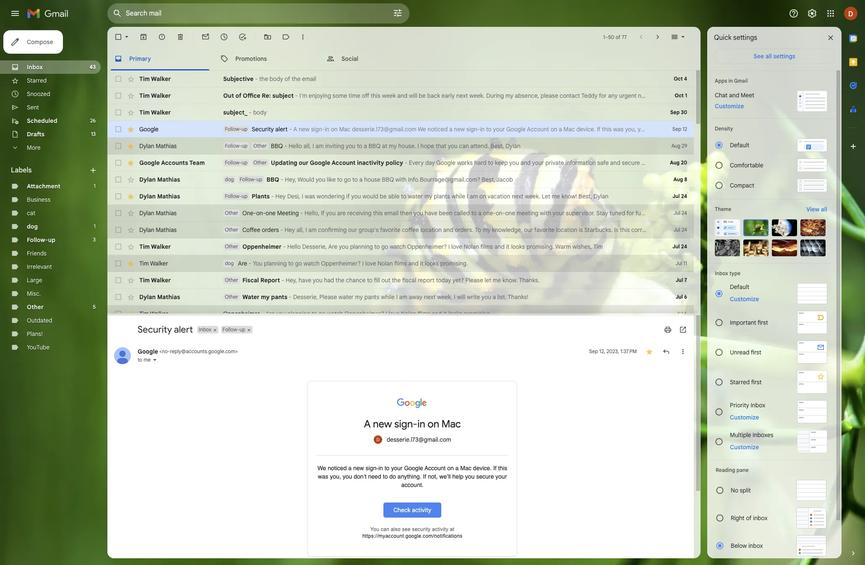 Task type: locate. For each thing, give the bounding box(es) containing it.
watch for dog are - you planning to go watch oppenheimer? i love nolan films and it looks promising.
[[304, 260, 320, 267]]

promising.
[[527, 243, 555, 251], [441, 260, 468, 267], [464, 310, 492, 318]]

0 horizontal spatial while
[[381, 294, 395, 301]]

Search mail text field
[[126, 9, 370, 18]]

row
[[107, 71, 695, 87], [107, 87, 695, 104], [107, 104, 695, 121], [107, 121, 807, 138], [107, 138, 695, 155], [107, 155, 695, 171], [107, 171, 695, 188], [107, 188, 695, 205], [107, 205, 707, 222], [107, 222, 789, 239], [107, 239, 695, 255], [107, 255, 695, 272], [107, 272, 695, 289], [107, 289, 695, 306], [107, 306, 695, 322]]

sign- up attend. at the top
[[467, 126, 480, 133]]

nolan down to at the right of page
[[464, 243, 479, 251]]

add to tasks image
[[239, 33, 247, 41]]

you left also
[[371, 527, 380, 533]]

love up fill
[[366, 260, 376, 267]]

customize for multiple inboxes
[[731, 444, 760, 451]]

you right we'll
[[764, 126, 774, 133]]

6 tim walker from the top
[[139, 277, 171, 284]]

oppenheimer? for dog are - you planning to go watch oppenheimer? i love nolan films and it looks promising.
[[321, 260, 361, 267]]

help right we'll
[[751, 126, 763, 133]]

0 horizontal spatial alert
[[174, 324, 193, 336]]

dylan for follow-up plants - hey desi, i was wondering if you would be able to water my plants while i am on vacation next week. let me know! best, dylan
[[139, 193, 156, 200]]

1 horizontal spatial settings
[[774, 52, 796, 60]]

am
[[316, 142, 324, 150], [470, 193, 478, 200], [309, 226, 317, 234], [399, 294, 408, 301]]

1 pants from the left
[[271, 294, 288, 301]]

google down absence,
[[507, 126, 526, 133]]

week. left let
[[525, 193, 541, 200]]

i left inviting
[[313, 142, 314, 150]]

1 vertical spatial it
[[420, 260, 424, 267]]

0 vertical spatial noticed
[[428, 126, 448, 133]]

tab list inside a new sign-in on mac main content
[[107, 47, 701, 71]]

first for starred first
[[752, 379, 762, 386]]

supervisor.
[[566, 210, 596, 217]]

was inside we noticed a new sign-in to your google account on a mac device. if this was you, you don't need to do anything. if not, we'll help you secure your account.
[[318, 474, 329, 480]]

theme element
[[716, 205, 732, 214]]

hey,
[[285, 176, 297, 184], [286, 277, 297, 284]]

anything. up account.
[[398, 474, 422, 480]]

sep left 30
[[671, 109, 680, 115]]

1 horizontal spatial body
[[270, 75, 283, 83]]

jul for desserie, please water my pants while i am away next week. i will write you a list. thanks!
[[676, 294, 684, 300]]

drafts link
[[27, 131, 45, 138]]

3 favorite from the left
[[665, 226, 686, 234]]

mathias for bbq - hey, would you like to go to a house bbq with info.bourrage@gmail.com? best, jacob
[[157, 176, 180, 184]]

inbox right priority
[[751, 402, 766, 409]]

2 vertical spatial looks
[[449, 310, 463, 318]]

for right tuned
[[627, 210, 635, 217]]

on up desserie.l73@gmail.com link
[[428, 418, 440, 431]]

1 horizontal spatial security
[[252, 126, 274, 133]]

was down any
[[614, 126, 624, 133]]

alert left inbox button
[[174, 324, 193, 336]]

density
[[716, 126, 734, 132]]

with right the latte
[[756, 226, 767, 234]]

5 dylan mathias from the top
[[139, 226, 177, 234]]

can left also
[[381, 527, 390, 533]]

0 vertical spatial water
[[408, 193, 423, 200]]

2 dylan mathias from the top
[[139, 176, 180, 184]]

up inside follow-up security alert - a new sign-in on mac desserie.l73@gmail.com we noticed a new sign-in to your google account on a mac device. if this was you, you don't need to do anything. if not, we'll help you secure your
[[242, 126, 248, 132]]

pants
[[271, 294, 288, 301], [365, 294, 380, 301]]

walker for oct 1
[[151, 92, 171, 100]]

6 row from the top
[[107, 155, 695, 171]]

0 horizontal spatial have
[[299, 277, 312, 284]]

dog inside labels navigation
[[27, 223, 38, 231]]

2 vertical spatial me
[[144, 357, 151, 363]]

secure right we'll
[[477, 474, 494, 480]]

1 vertical spatial nolan
[[378, 260, 393, 267]]

3 tim walker from the top
[[139, 109, 171, 116]]

row containing google
[[107, 121, 807, 138]]

sep 30
[[671, 109, 688, 115]]

1
[[604, 34, 606, 40], [686, 92, 688, 99], [94, 183, 96, 189], [94, 223, 96, 230]]

other inside other fiscal report - hey, have you had the chance to fill out the fiscal report today yet? please let me know. thanks.
[[225, 277, 238, 283]]

1 horizontal spatial you,
[[626, 126, 637, 133]]

jul for hello, if you are receiving this email then you have been called to a one-on-one meeting with your supervisor. stay tuned for further details. best, dylan
[[674, 210, 681, 216]]

jul for hey desi, i was wondering if you would be able to water my plants while i am on vacation next week. let me know! best, dylan
[[673, 193, 680, 199]]

a new sign-in on mac
[[364, 418, 461, 431]]

are down report
[[266, 310, 275, 318]]

desserie.l73@gmail.com up 'bbq - hello all, i am inviting you to a bbq at my house. i hope that you can attend. best, dylan'
[[352, 126, 417, 133]]

1 vertical spatial help
[[453, 474, 464, 480]]

no split
[[731, 487, 752, 495]]

0 vertical spatial secure
[[776, 126, 794, 133]]

1 horizontal spatial with
[[540, 210, 552, 217]]

sep left 12, at the right of the page
[[590, 349, 599, 355]]

aug left 29
[[672, 143, 681, 149]]

dylan mathias for bbq - hello all, i am inviting you to a bbq at my house. i hope that you can attend. best, dylan
[[139, 142, 177, 150]]

1 50 of 77
[[604, 34, 627, 40]]

thanks.
[[520, 277, 540, 284]]

jul 24 down aug 8
[[673, 193, 688, 199]]

11 row from the top
[[107, 239, 695, 255]]

dog are - you planning to go watch oppenheimer? i love nolan films and it looks promising.
[[225, 260, 468, 267]]

0 horizontal spatial was
[[305, 193, 315, 200]]

0 vertical spatial looks
[[512, 243, 525, 251]]

2 vertical spatial dog
[[225, 260, 234, 267]]

2 horizontal spatial with
[[756, 226, 767, 234]]

6
[[685, 294, 688, 300], [685, 311, 688, 317]]

older image
[[654, 33, 663, 41]]

house.
[[399, 142, 416, 150]]

this
[[371, 92, 381, 100], [602, 126, 612, 133], [373, 210, 383, 217], [621, 226, 630, 234], [499, 465, 508, 472]]

unread first
[[731, 349, 762, 356]]

email up i'm
[[302, 75, 316, 83]]

1 vertical spatial security
[[138, 324, 172, 336]]

water
[[243, 294, 260, 301]]

are
[[337, 210, 346, 217]]

can inside 'you can also see security activity at https://myaccount.google.com/ notifications'
[[381, 527, 390, 533]]

1 vertical spatial we
[[318, 465, 326, 472]]

our left group's
[[348, 226, 357, 234]]

promising. up yet?
[[441, 260, 468, 267]]

2 horizontal spatial planning
[[350, 243, 373, 251]]

None checkbox
[[114, 92, 123, 100], [114, 176, 123, 184], [114, 192, 123, 201], [114, 226, 123, 234], [114, 243, 123, 251], [114, 260, 123, 268], [114, 276, 123, 285], [114, 92, 123, 100], [114, 176, 123, 184], [114, 192, 123, 201], [114, 226, 123, 234], [114, 243, 123, 251], [114, 260, 123, 268], [114, 276, 123, 285]]

5
[[93, 304, 96, 310]]

0 horizontal spatial anything.
[[398, 474, 422, 480]]

0 vertical spatial activity
[[412, 507, 432, 514]]

tab list containing primary
[[107, 47, 701, 71]]

a
[[450, 126, 453, 133], [559, 126, 563, 133], [364, 142, 367, 150], [360, 176, 363, 184], [479, 210, 482, 217], [493, 294, 496, 301], [349, 465, 352, 472], [456, 465, 459, 472]]

1 vertical spatial oppenheimer?
[[321, 260, 361, 267]]

the up i'm
[[292, 75, 301, 83]]

priority inbox
[[731, 402, 766, 409]]

dylan mathias for other one-on-one meeting - hello, if you are receiving this email then you have been called to a one-on-one meeting with your supervisor. stay tuned for further details. best, dylan
[[139, 210, 177, 217]]

you right then
[[414, 210, 424, 217]]

0 horizontal spatial on-
[[256, 210, 266, 217]]

4 row from the top
[[107, 121, 807, 138]]

oppenheimer down orders
[[243, 243, 282, 251]]

mac inside we noticed a new sign-in to your google account on a mac device. if this was you, you don't need to do anything. if not, we'll help you secure your account.
[[461, 465, 472, 472]]

correct?
[[632, 226, 654, 234]]

this inside we noticed a new sign-in to your google account on a mac device. if this was you, you don't need to do anything. if not, we'll help you secure your account.
[[499, 465, 508, 472]]

secure inside we noticed a new sign-in to your google account on a mac device. if this was you, you don't need to do anything. if not, we'll help you secure your account.
[[477, 474, 494, 480]]

1 vertical spatial can
[[381, 527, 390, 533]]

0 vertical spatial dog
[[225, 176, 234, 183]]

order
[[687, 226, 702, 234]]

google inside we noticed a new sign-in to your google account on a mac device. if this was you, you don't need to do anything. if not, we'll help you secure your account.
[[405, 465, 424, 472]]

you inside 'you can also see security activity at https://myaccount.google.com/ notifications'
[[371, 527, 380, 533]]

out
[[223, 92, 234, 100]]

at up policy
[[382, 142, 388, 150]]

need left 12
[[665, 126, 678, 133]]

0 horizontal spatial pants
[[271, 294, 288, 301]]

customize down "multiple"
[[731, 444, 760, 451]]

None checkbox
[[114, 33, 123, 41], [114, 75, 123, 83], [114, 108, 123, 117], [114, 125, 123, 134], [114, 142, 123, 150], [114, 159, 123, 167], [114, 209, 123, 218], [114, 293, 123, 301], [114, 310, 123, 318], [114, 33, 123, 41], [114, 75, 123, 83], [114, 108, 123, 117], [114, 125, 123, 134], [114, 142, 123, 150], [114, 159, 123, 167], [114, 209, 123, 218], [114, 293, 123, 301], [114, 310, 123, 318]]

jul 24 up order
[[674, 210, 688, 216]]

0 horizontal spatial tab list
[[107, 47, 701, 71]]

below inbox
[[731, 543, 764, 550]]

first up priority inbox
[[752, 379, 762, 386]]

0 vertical spatial need
[[665, 126, 678, 133]]

noticed inside we noticed a new sign-in to your google account on a mac device. if this was you, you don't need to do anything. if not, we'll help you secure your account.
[[328, 465, 347, 472]]

4 dylan mathias from the top
[[139, 210, 177, 217]]

security inside row
[[252, 126, 274, 133]]

1 vertical spatial need
[[368, 474, 382, 480]]

love
[[452, 243, 463, 251], [366, 260, 376, 267], [389, 310, 400, 318]]

irrelevant
[[27, 263, 52, 271]]

1 vertical spatial default
[[731, 283, 750, 291]]

plants
[[434, 193, 450, 200]]

do up 29
[[687, 126, 694, 133]]

all for view
[[822, 206, 828, 213]]

4 tim walker from the top
[[139, 243, 171, 251]]

5 tim walker from the top
[[139, 260, 168, 267]]

need inside row
[[665, 126, 678, 133]]

a inside row
[[294, 126, 297, 133]]

business link
[[27, 196, 50, 204]]

my
[[506, 92, 514, 100], [389, 142, 397, 150], [425, 193, 433, 200], [483, 226, 491, 234], [261, 294, 270, 301], [355, 294, 363, 301]]

primary tab
[[107, 47, 213, 71]]

0 vertical spatial not,
[[726, 126, 737, 133]]

2 horizontal spatial me
[[552, 193, 561, 200]]

30
[[682, 109, 688, 115]]

our down meeting
[[524, 226, 533, 234]]

best, right the know!
[[579, 193, 593, 200]]

1 dylan mathias from the top
[[139, 142, 177, 150]]

2 horizontal spatial films
[[481, 243, 493, 251]]

oct left the 4
[[674, 76, 683, 82]]

9 row from the top
[[107, 205, 707, 222]]

new inside we noticed a new sign-in to your google account on a mac device. if this was you, you don't need to do anything. if not, we'll help you secure your account.
[[354, 465, 364, 472]]

you left had
[[313, 277, 323, 284]]

3 row from the top
[[107, 104, 695, 121]]

0 vertical spatial for
[[600, 92, 607, 100]]

one up knowledge,
[[506, 210, 516, 217]]

6 for mathias
[[685, 294, 688, 300]]

you
[[253, 260, 263, 267], [371, 527, 380, 533]]

0 vertical spatial oct
[[674, 76, 683, 82]]

if
[[597, 126, 601, 133], [721, 126, 725, 133], [321, 210, 325, 217], [494, 465, 497, 472], [423, 474, 427, 480]]

0 horizontal spatial next
[[424, 294, 436, 301]]

device. inside we noticed a new sign-in to your google account on a mac device. if this was you, you don't need to do anything. if not, we'll help you secure your account.
[[474, 465, 492, 472]]

it
[[507, 243, 510, 251], [420, 260, 424, 267], [444, 310, 447, 318]]

anything.
[[695, 126, 720, 133], [398, 474, 422, 480]]

all,
[[304, 142, 311, 150], [297, 226, 304, 234]]

jul for you planning to go watch oppenheimer? i love nolan films and it looks promising.
[[676, 260, 683, 267]]

jul
[[673, 193, 680, 199], [674, 210, 681, 216], [674, 227, 681, 233], [673, 244, 680, 250], [676, 260, 683, 267], [676, 277, 684, 283], [676, 294, 684, 300], [677, 311, 684, 317]]

anything. inside row
[[695, 126, 720, 133]]

planning for you
[[288, 310, 310, 318]]

favorite left coffee
[[380, 226, 401, 234]]

also
[[391, 527, 401, 533]]

inbox left type
[[716, 270, 729, 277]]

0 horizontal spatial you
[[253, 260, 263, 267]]

tim walker for oct 4
[[139, 75, 171, 83]]

1 vertical spatial promising.
[[441, 260, 468, 267]]

1 vertical spatial sep
[[673, 126, 682, 132]]

films for oppenheimer - are you planning to go watch oppenheimer? i love nolan films and it looks promising.
[[418, 310, 431, 318]]

tim walker for jul 11
[[139, 260, 168, 267]]

watch down coffee
[[390, 243, 406, 251]]

need inside we noticed a new sign-in to your google account on a mac device. if this was you, you don't need to do anything. if not, we'll help you secure your account.
[[368, 474, 382, 480]]

2 on- from the left
[[496, 210, 506, 217]]

2 horizontal spatial week.
[[525, 193, 541, 200]]

nolan for dog are - you planning to go watch oppenheimer? i love nolan films and it looks promising.
[[378, 260, 393, 267]]

you, inside row
[[626, 126, 637, 133]]

with
[[396, 176, 407, 184], [540, 210, 552, 217], [756, 226, 767, 234]]

follow- inside button
[[223, 327, 240, 333]]

list.
[[498, 294, 507, 301]]

1 default from the top
[[731, 142, 750, 149]]

scheduled link
[[27, 117, 57, 125]]

1 on- from the left
[[256, 210, 266, 217]]

1 favorite from the left
[[380, 226, 401, 234]]

inbox inside inbox button
[[199, 327, 212, 333]]

0 vertical spatial we
[[418, 126, 426, 133]]

mathias
[[156, 142, 177, 150], [157, 176, 180, 184], [157, 193, 180, 200], [156, 210, 177, 217], [156, 226, 177, 234], [157, 294, 180, 301]]

google cell
[[138, 348, 238, 356]]

2 horizontal spatial are
[[329, 243, 338, 251]]

dylan for other coffee orders - hey all, i am confirming our group's favorite coffee location and orders. to my knowledge, our favorite location is starbucks. is this correct? my favorite order is an iced chai latte with oatmilk.
[[139, 226, 154, 234]]

tim walker for jul 24
[[139, 243, 171, 251]]

2 tim walker from the top
[[139, 92, 171, 100]]

0 vertical spatial it
[[507, 243, 510, 251]]

watch for oppenheimer - are you planning to go watch oppenheimer? i love nolan films and it looks promising.
[[327, 310, 343, 318]]

other coffee orders - hey all, i am confirming our group's favorite coffee location and orders. to my knowledge, our favorite location is starbucks. is this correct? my favorite order is an iced chai latte with oatmilk.
[[225, 226, 789, 234]]

see
[[754, 52, 765, 60]]

1 horizontal spatial next
[[457, 92, 468, 100]]

all
[[766, 52, 773, 60], [822, 206, 828, 213]]

7 tim walker from the top
[[139, 310, 168, 318]]

sep for google
[[673, 126, 682, 132]]

at inside 'you can also see security activity at https://myaccount.google.com/ notifications'
[[450, 527, 455, 533]]

inbox right the below on the bottom
[[749, 543, 764, 550]]

aug for hello all, i am inviting you to a bbq at my house. i hope that you can attend. best, dylan
[[672, 143, 681, 149]]

24 right details.
[[682, 210, 688, 216]]

2 horizontal spatial it
[[507, 243, 510, 251]]

away
[[409, 294, 423, 301]]

inbox type element
[[716, 270, 828, 277]]

starred
[[27, 77, 47, 84], [731, 379, 750, 386]]

1 horizontal spatial noticed
[[428, 126, 448, 133]]

social
[[342, 55, 359, 62]]

contact
[[560, 92, 581, 100]]

security
[[413, 527, 431, 533]]

love down orders.
[[452, 243, 463, 251]]

hello
[[289, 142, 302, 150], [287, 243, 301, 251]]

nolan
[[464, 243, 479, 251], [378, 260, 393, 267], [401, 310, 417, 318]]

activity inside the check activity link
[[412, 507, 432, 514]]

customize button for multiple inboxes
[[726, 442, 765, 452]]

was left don't
[[318, 474, 329, 480]]

help
[[751, 126, 763, 133], [453, 474, 464, 480]]

1 vertical spatial not,
[[428, 474, 438, 480]]

comfortable
[[731, 162, 764, 169]]

and right chat
[[730, 92, 740, 99]]

tim walker for sep 30
[[139, 109, 171, 116]]

have left been
[[425, 210, 438, 217]]

you, inside we noticed a new sign-in to your google account on a mac device. if this was you, you don't need to do anything. if not, we'll help you secure your account.
[[330, 474, 341, 480]]

8 row from the top
[[107, 188, 695, 205]]

google
[[139, 126, 159, 133], [507, 126, 526, 133], [139, 159, 160, 167], [310, 159, 331, 167], [138, 348, 158, 356], [405, 465, 424, 472]]

0 vertical spatial do
[[687, 126, 694, 133]]

0 horizontal spatial we
[[318, 465, 326, 472]]

0 vertical spatial hey,
[[285, 176, 297, 184]]

toggle split pane mode image
[[671, 33, 679, 41]]

0 vertical spatial oppenheimer?
[[408, 243, 447, 251]]

anything. inside we noticed a new sign-in to your google account on a mac device. if this was you, you don't need to do anything. if not, we'll help you secure your account.
[[398, 474, 422, 480]]

tim walker for jul 6
[[139, 310, 168, 318]]

2 vertical spatial love
[[389, 310, 400, 318]]

14 row from the top
[[107, 289, 695, 306]]

films down 'away'
[[418, 310, 431, 318]]

1 vertical spatial oct
[[675, 92, 684, 99]]

0 horizontal spatial at
[[382, 142, 388, 150]]

6 dylan mathias from the top
[[139, 294, 180, 301]]

our up "would"
[[299, 159, 309, 167]]

on up we'll
[[448, 465, 454, 472]]

dog inside dog are - you planning to go watch oppenheimer? i love nolan films and it looks promising.
[[225, 260, 234, 267]]

follow- inside labels navigation
[[27, 236, 48, 244]]

films for dog are - you planning to go watch oppenheimer? i love nolan films and it looks promising.
[[395, 260, 407, 267]]

1 horizontal spatial is
[[703, 226, 707, 234]]

location right coffee
[[421, 226, 442, 234]]

7 row from the top
[[107, 171, 695, 188]]

dog link
[[27, 223, 38, 231]]

next right early on the top right of page
[[457, 92, 468, 100]]

first for important first
[[758, 319, 769, 326]]

0 horizontal spatial starred
[[27, 77, 47, 84]]

meeting
[[517, 210, 539, 217]]

hello down the meeting
[[287, 243, 301, 251]]

promising. for dog are - you planning to go watch oppenheimer? i love nolan films and it looks promising.
[[441, 260, 468, 267]]

2 vertical spatial was
[[318, 474, 329, 480]]

favorite right my
[[665, 226, 686, 234]]

more image
[[299, 33, 307, 41]]

None search field
[[107, 3, 410, 24]]

please down had
[[320, 294, 337, 301]]

security down 'subject_ - body'
[[252, 126, 274, 133]]

pants down report
[[271, 294, 288, 301]]

tim walker
[[139, 75, 171, 83], [139, 92, 171, 100], [139, 109, 171, 116], [139, 243, 171, 251], [139, 260, 168, 267], [139, 277, 171, 284], [139, 310, 168, 318]]

1 vertical spatial please
[[320, 294, 337, 301]]

any
[[609, 92, 618, 100]]

customize for default
[[731, 296, 760, 303]]

water up then
[[408, 193, 423, 200]]

dylan mathias for bbq - hey, would you like to go to a house bbq with info.bourrage@gmail.com? best, jacob
[[139, 176, 180, 184]]

1 vertical spatial activity
[[432, 527, 449, 533]]

jul for hey all, i am confirming our group's favorite coffee location and orders. to my knowledge, our favorite location is starbucks. is this correct? my favorite order is an iced chai latte with oatmilk.
[[674, 227, 681, 233]]

tim for sep 30
[[139, 109, 150, 116]]

0 horizontal spatial do
[[390, 474, 396, 480]]

1 vertical spatial starred
[[731, 379, 750, 386]]

1 vertical spatial email
[[385, 210, 399, 217]]

let
[[485, 277, 492, 284]]

watch down had
[[327, 310, 343, 318]]

fill
[[374, 277, 380, 284]]

reply@accounts.google.com
[[170, 349, 235, 355]]

quick settings element
[[715, 34, 758, 49]]

0 horizontal spatial nolan
[[378, 260, 393, 267]]

confirming
[[318, 226, 347, 234]]

follow-up inside labels navigation
[[27, 236, 55, 244]]

jul 24 for for
[[674, 210, 688, 216]]

sent link
[[27, 104, 39, 111]]

up inside labels navigation
[[48, 236, 55, 244]]

customize button for priority inbox
[[726, 413, 765, 423]]

love for dog are - you planning to go watch oppenheimer? i love nolan films and it looks promising.
[[366, 260, 376, 267]]

inbox for inbox type
[[716, 270, 729, 277]]

it down today
[[444, 310, 447, 318]]

my left plants
[[425, 193, 433, 200]]

1 vertical spatial have
[[299, 277, 312, 284]]

other inside other oppenheimer - hello desserie, are you planning to go watch oppenheimer? i love nolan films and it looks promising. warm wishes, tim
[[225, 244, 238, 250]]

archive image
[[139, 33, 148, 41]]

1 tim walker from the top
[[139, 75, 171, 83]]

other inside other water my pants - desserie, please water my pants while i am away next week. i will write you a list. thanks!
[[225, 294, 238, 300]]

customize down chat
[[716, 102, 745, 110]]

tim for oct 1
[[139, 92, 150, 100]]

important first
[[731, 319, 769, 326]]

it for dog are - you planning to go watch oppenheimer? i love nolan films and it looks promising.
[[420, 260, 424, 267]]

tim for jul 6
[[139, 310, 149, 318]]

anything. right 12
[[695, 126, 720, 133]]

oppenheimer? down coffee
[[408, 243, 447, 251]]

0 vertical spatial love
[[452, 243, 463, 251]]

like
[[327, 176, 336, 184]]

2 horizontal spatial nolan
[[464, 243, 479, 251]]

tab list
[[842, 27, 866, 535], [107, 47, 701, 71]]

films
[[481, 243, 493, 251], [395, 260, 407, 267], [418, 310, 431, 318]]

2 horizontal spatial favorite
[[665, 226, 686, 234]]

2 vertical spatial watch
[[327, 310, 343, 318]]

body down re:
[[253, 109, 267, 116]]

1 vertical spatial alert
[[174, 324, 193, 336]]

starred image
[[646, 348, 654, 356]]

dylan
[[139, 142, 154, 150], [506, 142, 521, 150], [139, 176, 156, 184], [139, 193, 156, 200], [594, 193, 609, 200], [139, 210, 154, 217], [692, 210, 707, 217], [139, 226, 154, 234], [139, 294, 156, 301]]

view
[[807, 206, 820, 213]]

promising. left warm
[[527, 243, 555, 251]]

0 horizontal spatial love
[[366, 260, 376, 267]]

chance
[[346, 277, 366, 284]]

3 dylan mathias from the top
[[139, 193, 180, 200]]

snooze image
[[220, 33, 228, 41]]

on-
[[256, 210, 266, 217], [496, 210, 506, 217]]

walker
[[151, 75, 171, 83], [151, 92, 171, 100], [151, 109, 171, 116], [151, 243, 171, 251], [150, 260, 168, 267], [151, 277, 171, 284], [150, 310, 168, 318]]

we'll
[[738, 126, 750, 133]]

first for unread first
[[752, 349, 762, 356]]

are down confirming
[[329, 243, 338, 251]]

security
[[252, 126, 274, 133], [138, 324, 172, 336]]

2 vertical spatial week.
[[437, 294, 453, 301]]

starred inside labels navigation
[[27, 77, 47, 84]]

can
[[460, 142, 469, 150], [381, 527, 390, 533]]

thanks!
[[508, 294, 529, 301]]

inboxes
[[753, 431, 774, 439]]

activity up security
[[412, 507, 432, 514]]

all right view
[[822, 206, 828, 213]]

walker for jul 6
[[150, 310, 168, 318]]

looks down yet?
[[449, 310, 463, 318]]

inbox inside labels navigation
[[27, 63, 43, 71]]

follow-up up plants
[[240, 176, 263, 183]]

orders.
[[455, 226, 474, 234]]

secure inside row
[[776, 126, 794, 133]]

jul 6 for dylan mathias
[[676, 294, 688, 300]]

first
[[758, 319, 769, 326], [752, 349, 762, 356], [752, 379, 762, 386]]

1 vertical spatial for
[[627, 210, 635, 217]]

first right unread
[[752, 349, 762, 356]]

oppenheimer? for oppenheimer - are you planning to go watch oppenheimer? i love nolan films and it looks promising.
[[345, 310, 384, 318]]

go
[[344, 176, 351, 184], [382, 243, 389, 251], [295, 260, 302, 267], [319, 310, 326, 318]]

2 row from the top
[[107, 87, 695, 104]]

0 horizontal spatial activity
[[412, 507, 432, 514]]

follow-up security alert - a new sign-in on mac desserie.l73@gmail.com we noticed a new sign-in to your google account on a mac device. if this was you, you don't need to do anything. if not, we'll help you secure your
[[225, 126, 807, 133]]

0 horizontal spatial noticed
[[328, 465, 347, 472]]

aug left the 8
[[674, 176, 684, 183]]

up inside button
[[240, 327, 246, 333]]

looks up report
[[425, 260, 439, 267]]

2 horizontal spatial watch
[[390, 243, 406, 251]]

more
[[27, 144, 41, 152]]

is left an
[[703, 226, 707, 234]]

24 for for
[[682, 210, 688, 216]]

dylan for other water my pants - desserie, please water my pants while i am away next week. i will write you a list. thanks!
[[139, 294, 156, 301]]

desserie.l73@gmail.com down a new sign-in on mac
[[387, 436, 452, 444]]

1 vertical spatial account
[[332, 159, 356, 167]]

other inside labels navigation
[[27, 304, 44, 311]]

please left let
[[466, 277, 484, 284]]

will
[[409, 92, 418, 100], [457, 294, 466, 301]]

2 vertical spatial promising.
[[464, 310, 492, 318]]

help right we'll
[[453, 474, 464, 480]]

aug 20
[[671, 160, 688, 166]]



Task type: vqa. For each thing, say whether or not it's contained in the screenshot.


Task type: describe. For each thing, give the bounding box(es) containing it.
i down hello,
[[306, 226, 307, 234]]

at inside row
[[382, 142, 388, 150]]

google image
[[397, 398, 428, 409]]

google up like
[[310, 159, 331, 167]]

attend.
[[471, 142, 490, 150]]

1 horizontal spatial our
[[348, 226, 357, 234]]

one-
[[243, 210, 256, 217]]

24 for order
[[682, 227, 688, 233]]

2 default from the top
[[731, 283, 750, 291]]

follow-up down subject_
[[225, 143, 248, 149]]

move to image
[[264, 33, 272, 41]]

0 horizontal spatial me
[[144, 357, 151, 363]]

2 vertical spatial next
[[424, 294, 436, 301]]

looks for dog are - you planning to go watch oppenheimer? i love nolan films and it looks promising.
[[425, 260, 439, 267]]

new up desserie.l73@gmail.com link
[[373, 418, 392, 431]]

https://myaccount.google.com/
[[363, 534, 435, 540]]

2 one from the left
[[506, 210, 516, 217]]

jul 24 up jul 11
[[673, 244, 688, 250]]

search mail image
[[110, 6, 125, 21]]

tim walker for oct 1
[[139, 92, 171, 100]]

0 vertical spatial have
[[425, 210, 438, 217]]

reading pane element
[[716, 467, 827, 474]]

0 horizontal spatial settings
[[734, 34, 758, 42]]

0 horizontal spatial water
[[339, 294, 354, 301]]

bbq up updating
[[271, 142, 283, 150]]

sep inside 'cell'
[[590, 349, 599, 355]]

jacob
[[497, 176, 513, 184]]

1 vertical spatial me
[[493, 277, 501, 284]]

sep for tim walker
[[671, 109, 680, 115]]

starred for starred link
[[27, 77, 47, 84]]

jul 11
[[676, 260, 688, 267]]

labels image
[[282, 33, 291, 41]]

desserie.l73@gmail.com link
[[387, 436, 452, 444]]

support image
[[789, 8, 800, 18]]

1 vertical spatial inbox
[[749, 543, 764, 550]]

help inside we noticed a new sign-in to your google account on a mac device. if this was you, you don't need to do anything. if not, we'll help you secure your account.
[[453, 474, 464, 480]]

10 row from the top
[[107, 222, 789, 239]]

account inside we noticed a new sign-in to your google account on a mac device. if this was you, you don't need to do anything. if not, we'll help you secure your account.
[[425, 465, 446, 472]]

tim for oct 4
[[139, 75, 150, 83]]

and down other oppenheimer - hello desserie, are you planning to go watch oppenheimer? i love nolan films and it looks promising. warm wishes, tim
[[409, 260, 419, 267]]

my right water
[[261, 294, 270, 301]]

oppenheimer - are you planning to go watch oppenheimer? i love nolan films and it looks promising.
[[223, 310, 492, 318]]

0 vertical spatial body
[[270, 75, 283, 83]]

nolan for oppenheimer - are you planning to go watch oppenheimer? i love nolan films and it looks promising.
[[401, 310, 417, 318]]

1 horizontal spatial for
[[627, 210, 635, 217]]

1 horizontal spatial email
[[385, 210, 399, 217]]

13
[[91, 131, 96, 137]]

1 vertical spatial desserie.l73@gmail.com
[[387, 436, 452, 444]]

delete image
[[176, 33, 185, 41]]

labels navigation
[[0, 27, 107, 566]]

0 vertical spatial watch
[[390, 243, 406, 251]]

0 horizontal spatial week.
[[437, 294, 453, 301]]

0 vertical spatial while
[[452, 193, 466, 200]]

am up other one-on-one meeting - hello, if you are receiving this email then you have been called to a one-on-one meeting with your supervisor. stay tuned for further details. best, dylan
[[470, 193, 478, 200]]

24 up 11
[[682, 244, 688, 250]]

jul for hey, have you had the chance to fill out the fiscal report today yet? please let me know. thanks.
[[676, 277, 684, 283]]

see all settings
[[754, 52, 796, 60]]

friends link
[[27, 250, 47, 257]]

we inside row
[[418, 126, 426, 133]]

promising. for oppenheimer - are you planning to go watch oppenheimer? i love nolan films and it looks promising.
[[464, 310, 492, 318]]

1 horizontal spatial help
[[751, 126, 763, 133]]

i down yet?
[[454, 294, 456, 301]]

2 vertical spatial are
[[266, 310, 275, 318]]

2 horizontal spatial love
[[452, 243, 463, 251]]

of right out
[[236, 92, 242, 100]]

social tab
[[320, 47, 426, 71]]

and left orders.
[[444, 226, 454, 234]]

new down early on the top right of page
[[454, 126, 465, 133]]

updating
[[271, 159, 298, 167]]

i left hope at top
[[418, 142, 419, 150]]

0 vertical spatial nolan
[[464, 243, 479, 251]]

tim for jul 24
[[139, 243, 150, 251]]

during
[[487, 92, 504, 100]]

other fiscal report - hey, have you had the chance to fill out the fiscal report today yet? please let me know. thanks.
[[225, 277, 540, 284]]

sign- down "enjoying"
[[311, 126, 325, 133]]

the right the out
[[392, 277, 401, 284]]

sign- up desserie.l73@gmail.com link
[[395, 418, 418, 431]]

planning for you
[[264, 260, 287, 267]]

reading
[[716, 467, 736, 474]]

you left don't
[[638, 126, 648, 133]]

inbox for inbox link
[[27, 63, 43, 71]]

compose button
[[3, 30, 63, 54]]

customize button for chat and meet
[[710, 101, 750, 111]]

you right we'll
[[466, 474, 475, 480]]

show details image
[[152, 358, 157, 363]]

off
[[362, 92, 370, 100]]

jul 6 for tim walker
[[677, 311, 688, 317]]

gmail
[[735, 78, 749, 84]]

1 vertical spatial be
[[380, 193, 387, 200]]

notifications
[[435, 534, 463, 540]]

don't
[[354, 474, 367, 480]]

0 vertical spatial alert
[[276, 126, 288, 133]]

reading pane
[[716, 467, 749, 474]]

jul for hello desserie, are you planning to go watch oppenheimer? i love nolan films and it looks promising. warm wishes, tim
[[673, 244, 680, 250]]

on inside we noticed a new sign-in to your google account on a mac device. if this was you, you don't need to do anything. if not, we'll help you secure your account.
[[448, 465, 454, 472]]

you right that
[[448, 142, 458, 150]]

i left 'away'
[[396, 294, 398, 301]]

1 vertical spatial desserie,
[[293, 294, 318, 301]]

hope
[[421, 142, 435, 150]]

below
[[731, 543, 748, 550]]

able
[[388, 193, 400, 200]]

week
[[382, 92, 396, 100]]

walker for jul 11
[[150, 260, 168, 267]]

customize for priority inbox
[[731, 414, 760, 421]]

inactivity
[[357, 159, 385, 167]]

1 row from the top
[[107, 71, 695, 87]]

walker for oct 4
[[151, 75, 171, 83]]

main menu image
[[10, 8, 20, 18]]

oct for subjective - the body of the email
[[674, 76, 683, 82]]

0 vertical spatial all,
[[304, 142, 311, 150]]

1 horizontal spatial tab list
[[842, 27, 866, 535]]

we inside we noticed a new sign-in to your google account on a mac device. if this was you, you don't need to do anything. if not, we'll help you secure your account.
[[318, 465, 326, 472]]

looks for oppenheimer - are you planning to go watch oppenheimer? i love nolan films and it looks promising.
[[449, 310, 463, 318]]

am down hello,
[[309, 226, 317, 234]]

needs.
[[639, 92, 656, 100]]

am left inviting
[[316, 142, 324, 150]]

on up inviting
[[331, 126, 338, 133]]

on down the please
[[551, 126, 558, 133]]

other link
[[27, 304, 44, 311]]

google up to me
[[138, 348, 158, 356]]

of up subject
[[285, 75, 290, 83]]

and right the week
[[398, 92, 408, 100]]

jul 24 for dylan
[[673, 193, 688, 199]]

12 row from the top
[[107, 255, 695, 272]]

0 vertical spatial hello
[[289, 142, 302, 150]]

1 vertical spatial aug
[[671, 160, 680, 166]]

1 is from the left
[[579, 226, 584, 234]]

0 horizontal spatial email
[[302, 75, 316, 83]]

0 vertical spatial inbox
[[754, 515, 768, 522]]

settings inside button
[[774, 52, 796, 60]]

you down report
[[276, 310, 286, 318]]

subjective
[[223, 75, 254, 83]]

google up google accounts team
[[139, 126, 159, 133]]

dylan for bbq - hello all, i am inviting you to a bbq at my house. i hope that you can attend. best, dylan
[[139, 142, 154, 150]]

1 vertical spatial a
[[364, 418, 371, 431]]

my up oppenheimer - are you planning to go watch oppenheimer? i love nolan films and it looks promising.
[[355, 294, 363, 301]]

follow-up button
[[221, 326, 246, 334]]

sent
[[27, 104, 39, 111]]

1 vertical spatial body
[[253, 109, 267, 116]]

1:37 pm
[[621, 349, 637, 355]]

customize inside chat and meet customize
[[716, 102, 745, 110]]

24 for dylan
[[682, 193, 688, 199]]

aug for hey, would you like to go to a house bbq with info.bourrage@gmail.com? best, jacob
[[674, 176, 684, 183]]

more button
[[0, 141, 101, 155]]

primary
[[129, 55, 151, 62]]

coffee
[[243, 226, 260, 234]]

dylan mathias for other coffee orders - hey all, i am confirming our group's favorite coffee location and orders. to my knowledge, our favorite location is starbucks. is this correct? my favorite order is an iced chai latte with oatmilk.
[[139, 226, 177, 234]]

chat
[[716, 92, 728, 99]]

2 horizontal spatial our
[[524, 226, 533, 234]]

12,
[[600, 349, 606, 355]]

settings image
[[808, 8, 818, 18]]

mathias for bbq - hello all, i am inviting you to a bbq at my house. i hope that you can attend. best, dylan
[[156, 142, 177, 150]]

friends
[[27, 250, 47, 257]]

1 horizontal spatial be
[[419, 92, 426, 100]]

customize button for default
[[726, 294, 765, 304]]

aug 8
[[674, 176, 688, 183]]

and inside chat and meet customize
[[730, 92, 740, 99]]

i down been
[[449, 243, 450, 251]]

inbox for inbox button
[[199, 327, 212, 333]]

in inside we noticed a new sign-in to your google account on a mac device. if this was you, you don't need to do anything. if not, we'll help you secure your account.
[[379, 465, 383, 472]]

view all button
[[802, 204, 833, 215]]

follow-up right team
[[225, 160, 248, 166]]

other inside other coffee orders - hey all, i am confirming our group's favorite coffee location and orders. to my knowledge, our favorite location is starbucks. is this correct? my favorite order is an iced chai latte with oatmilk.
[[225, 227, 238, 233]]

policy
[[386, 159, 404, 167]]

stay
[[597, 210, 609, 217]]

1 vertical spatial next
[[512, 193, 524, 200]]

then
[[400, 210, 412, 217]]

2 horizontal spatial looks
[[512, 243, 525, 251]]

check activity
[[394, 507, 432, 514]]

promotions tab
[[214, 47, 320, 71]]

follow-up inside button
[[223, 327, 246, 333]]

and down today
[[432, 310, 442, 318]]

my right to at the right of page
[[483, 226, 491, 234]]

inviting
[[325, 142, 345, 150]]

advanced search options image
[[390, 5, 406, 21]]

enjoying
[[309, 92, 331, 100]]

up inside follow-up plants - hey desi, i was wondering if you would be able to water my plants while i am on vacation next week. let me know! best, dylan
[[242, 193, 248, 199]]

1 horizontal spatial week.
[[470, 92, 485, 100]]

chai
[[730, 226, 741, 234]]

i up other one-on-one meeting - hello, if you are receiving this email then you have been called to a one-on-one meeting with your supervisor. stay tuned for further details. best, dylan
[[467, 193, 469, 200]]

i up chance
[[363, 260, 364, 267]]

1 location from the left
[[421, 226, 442, 234]]

tim for jul 11
[[139, 260, 149, 267]]

mathias for other water my pants - desserie, please water my pants while i am away next week. i will write you a list. thanks!
[[157, 294, 180, 301]]

oct for out of office re: subject - i'm enjoying some time off this week and will be back early next week. during my absence, please contact teddy for any urgent needs.
[[675, 92, 684, 99]]

starbucks.
[[585, 226, 613, 234]]

view all
[[807, 206, 828, 213]]

0 horizontal spatial our
[[299, 159, 309, 167]]

hello,
[[305, 210, 320, 217]]

1 vertical spatial week.
[[525, 193, 541, 200]]

follow- inside follow-up plants - hey desi, i was wondering if you would be able to water my plants while i am on vacation next week. let me know! best, dylan
[[225, 193, 242, 199]]

1 one from the left
[[266, 210, 276, 217]]

team
[[190, 159, 205, 167]]

Starred checkbox
[[646, 348, 654, 356]]

dylan mathias for other water my pants - desserie, please water my pants while i am away next week. i will write you a list. thanks!
[[139, 294, 180, 301]]

you left are
[[326, 210, 336, 217]]

on left vacation
[[480, 193, 487, 200]]

bbq right house
[[382, 176, 394, 184]]

0 vertical spatial desserie,
[[302, 243, 327, 251]]

outdated link
[[27, 317, 52, 325]]

inbox link
[[27, 63, 43, 71]]

subject
[[273, 92, 294, 100]]

mathias for other one-on-one meeting - hello, if you are receiving this email then you have been called to a one-on-one meeting with your supervisor. stay tuned for further details. best, dylan
[[156, 210, 177, 217]]

0 horizontal spatial please
[[320, 294, 337, 301]]

misc.
[[27, 290, 41, 298]]

1 vertical spatial oppenheimer
[[223, 310, 260, 318]]

please
[[541, 92, 559, 100]]

0 horizontal spatial account
[[332, 159, 356, 167]]

5 row from the top
[[107, 138, 695, 155]]

dylan for bbq - hey, would you like to go to a house bbq with info.bourrage@gmail.com? best, jacob
[[139, 176, 156, 184]]

love for oppenheimer - are you planning to go watch oppenheimer? i love nolan films and it looks promising.
[[389, 310, 400, 318]]

the right had
[[336, 277, 345, 284]]

other oppenheimer - hello desserie, are you planning to go watch oppenheimer? i love nolan films and it looks promising. warm wishes, tim
[[225, 243, 603, 251]]

do inside we noticed a new sign-in to your google account on a mac device. if this was you, you don't need to do anything. if not, we'll help you secure your account.
[[390, 474, 396, 480]]

compact
[[731, 182, 755, 189]]

0 vertical spatial next
[[457, 92, 468, 100]]

2 is from the left
[[703, 226, 707, 234]]

i right desi,
[[302, 193, 304, 200]]

irrelevant link
[[27, 263, 52, 271]]

multiple
[[731, 431, 752, 439]]

best, right details.
[[677, 210, 691, 217]]

you right if
[[352, 193, 361, 200]]

yet?
[[453, 277, 464, 284]]

fiscal
[[403, 277, 417, 284]]

walker for jul 24
[[151, 243, 171, 251]]

follow- inside follow-up security alert - a new sign-in on mac desserie.l73@gmail.com we noticed a new sign-in to your google account on a mac device. if this was you, you don't need to do anything. if not, we'll help you secure your
[[225, 126, 242, 132]]

urgent
[[620, 92, 637, 100]]

new down i'm
[[299, 126, 310, 133]]

you left like
[[316, 176, 326, 184]]

am left 'away'
[[399, 294, 408, 301]]

hey for hey desi, i was wondering if you would be able to water my plants while i am on vacation next week. let me know! best, dylan
[[276, 193, 286, 200]]

2 location from the left
[[557, 226, 578, 234]]

write
[[467, 294, 480, 301]]

and down other coffee orders - hey all, i am confirming our group's favorite coffee location and orders. to my knowledge, our favorite location is starbucks. is this correct? my favorite order is an iced chai latte with oatmilk.
[[495, 243, 505, 251]]

we noticed a new sign-in to your google account on a mac device. if this was you, you don't need to do anything. if not, we'll help you secure your account.
[[318, 465, 508, 489]]

you up dog are - you planning to go watch oppenheimer? i love nolan films and it looks promising.
[[339, 243, 349, 251]]

2 pants from the left
[[365, 294, 380, 301]]

dylan mathias for follow-up plants - hey desi, i was wondering if you would be able to water my plants while i am on vacation next week. let me know! best, dylan
[[139, 193, 180, 200]]

no-
[[162, 349, 170, 355]]

report spam image
[[158, 33, 166, 41]]

wondering
[[317, 193, 345, 200]]

sep 12, 2023, 1:37 pm cell
[[590, 348, 637, 356]]

aug 29
[[672, 143, 688, 149]]

row containing google accounts team
[[107, 155, 695, 171]]

labels heading
[[11, 166, 89, 175]]

i down other water my pants - desserie, please water my pants while i am away next week. i will write you a list. thanks!
[[386, 310, 387, 318]]

time
[[349, 92, 361, 100]]

1 vertical spatial hey,
[[286, 277, 297, 284]]

a new sign-in on mac main content
[[107, 27, 807, 566]]

activity inside 'you can also see security activity at https://myaccount.google.com/ notifications'
[[432, 527, 449, 533]]

snoozed
[[27, 90, 50, 98]]

1 vertical spatial will
[[457, 294, 466, 301]]

today
[[436, 277, 452, 284]]

the up re:
[[260, 75, 268, 83]]

of left 77 at the right top of page
[[616, 34, 621, 40]]

you left don't
[[343, 474, 352, 480]]

google left accounts
[[139, 159, 160, 167]]

dylan for other one-on-one meeting - hello, if you are receiving this email then you have been called to a one-on-one meeting with your supervisor. stay tuned for further details. best, dylan
[[139, 210, 154, 217]]

walker for sep 30
[[151, 109, 171, 116]]

do inside row
[[687, 126, 694, 133]]

1 horizontal spatial water
[[408, 193, 423, 200]]

you inside row
[[253, 260, 263, 267]]

of right right
[[747, 515, 752, 522]]

0 vertical spatial with
[[396, 176, 407, 184]]

noticed inside row
[[428, 126, 448, 133]]

0 vertical spatial will
[[409, 92, 418, 100]]

hey for hey all, i am confirming our group's favorite coffee location and orders. to my knowledge, our favorite location is starbucks. is this correct? my favorite order is an iced chai latte with oatmilk.
[[285, 226, 295, 234]]

is
[[615, 226, 619, 234]]

0 vertical spatial please
[[466, 277, 484, 284]]

desi,
[[287, 193, 301, 200]]

1 horizontal spatial can
[[460, 142, 469, 150]]

updating our google account inactivity policy -
[[271, 159, 409, 167]]

quick settings
[[715, 34, 758, 42]]

attachment
[[27, 183, 60, 190]]

an
[[709, 226, 715, 234]]

>
[[235, 349, 238, 355]]

walker for jul 7
[[151, 277, 171, 284]]

it for oppenheimer - are you planning to go watch oppenheimer? i love nolan films and it looks promising.
[[444, 310, 447, 318]]

0 vertical spatial account
[[527, 126, 550, 133]]

13 row from the top
[[107, 272, 695, 289]]

2 favorite from the left
[[535, 226, 555, 234]]

all for see
[[766, 52, 773, 60]]

other inside other one-on-one meeting - hello, if you are receiving this email then you have been called to a one-on-one meeting with your supervisor. stay tuned for further details. best, dylan
[[225, 210, 238, 216]]

1 vertical spatial all,
[[297, 226, 304, 234]]

1 vertical spatial are
[[238, 260, 247, 267]]

iced
[[717, 226, 728, 234]]

0 vertical spatial promising.
[[527, 243, 555, 251]]

outdated
[[27, 317, 52, 325]]

other one-on-one meeting - hello, if you are receiving this email then you have been called to a one-on-one meeting with your supervisor. stay tuned for further details. best, dylan
[[225, 210, 707, 217]]

desserie.l73@gmail.com inside row
[[352, 126, 417, 133]]

display density element
[[716, 126, 828, 132]]

mathias for follow-up plants - hey desi, i was wondering if you would be able to water my plants while i am on vacation next week. let me know! best, dylan
[[157, 193, 180, 200]]

15 row from the top
[[107, 306, 695, 322]]

bbq up inactivity
[[369, 142, 381, 150]]

you right inviting
[[346, 142, 356, 150]]

vacation
[[488, 193, 511, 200]]

0 vertical spatial are
[[329, 243, 338, 251]]

starred for starred first
[[731, 379, 750, 386]]

my left house.
[[389, 142, 397, 150]]

know!
[[562, 193, 578, 200]]

0 vertical spatial was
[[614, 126, 624, 133]]

mathias for other coffee orders - hey all, i am confirming our group's favorite coffee location and orders. to my knowledge, our favorite location is starbucks. is this correct? my favorite order is an iced chai latte with oatmilk.
[[156, 226, 177, 234]]

knowledge,
[[492, 226, 523, 234]]

sign- inside we noticed a new sign-in to your google account on a mac device. if this was you, you don't need to do anything. if not, we'll help you secure your account.
[[366, 465, 379, 472]]

you right write
[[482, 294, 492, 301]]

bbq down updating
[[267, 176, 279, 184]]

1 vertical spatial hello
[[287, 243, 301, 251]]

best, left the jacob at the top right of page
[[482, 176, 496, 184]]

0 vertical spatial oppenheimer
[[243, 243, 282, 251]]

1 horizontal spatial device.
[[577, 126, 596, 133]]

account.
[[402, 482, 424, 489]]

6 for walker
[[685, 311, 688, 317]]

gmail image
[[27, 5, 73, 22]]

my right during on the right
[[506, 92, 514, 100]]

tim for jul 7
[[139, 277, 150, 284]]

jul 24 for order
[[674, 227, 688, 233]]

best, right attend. at the top
[[491, 142, 505, 150]]

1 vertical spatial with
[[540, 210, 552, 217]]

0 vertical spatial me
[[552, 193, 561, 200]]

tim walker for jul 7
[[139, 277, 171, 284]]

not, inside we noticed a new sign-in to your google account on a mac device. if this was you, you don't need to do anything. if not, we'll help you secure your account.
[[428, 474, 438, 480]]

2023,
[[607, 349, 620, 355]]

out of office re: subject - i'm enjoying some time off this week and will be back early next week. during my absence, please contact teddy for any urgent needs.
[[223, 92, 656, 100]]



